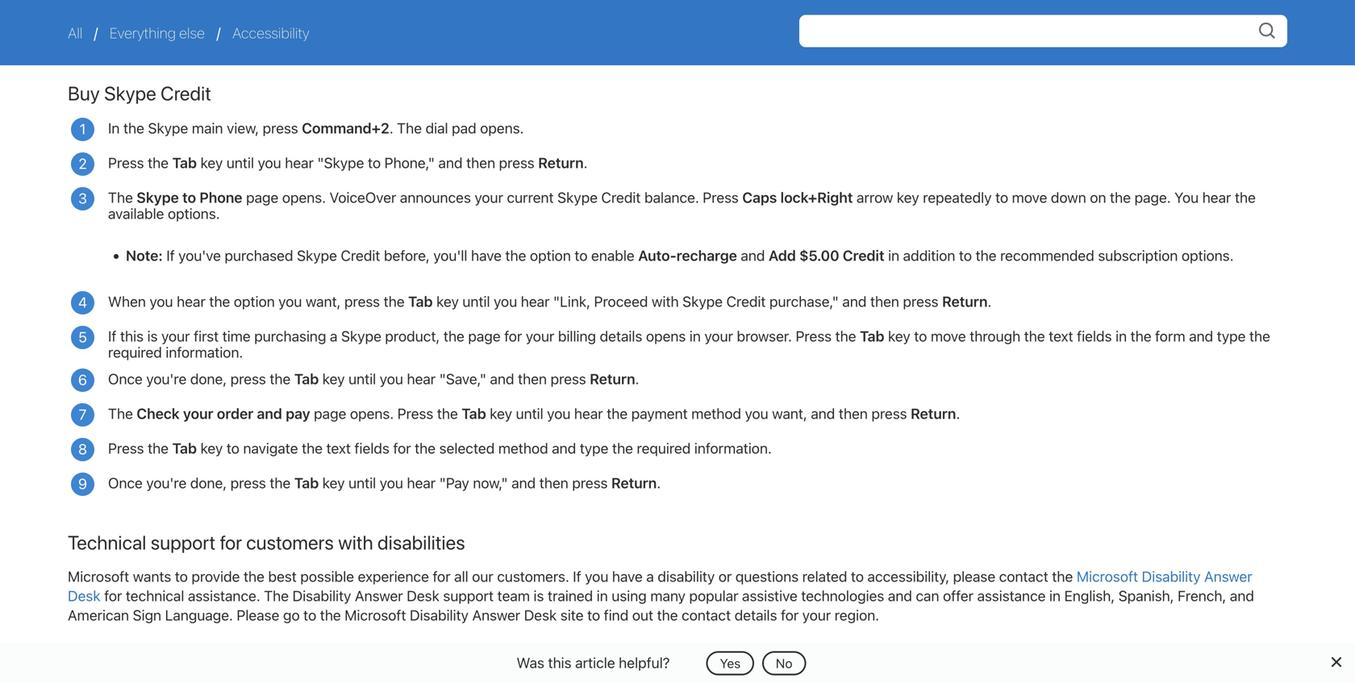 Task type: locate. For each thing, give the bounding box(es) containing it.
opens
[[646, 328, 686, 345]]

helpful?
[[619, 654, 670, 672]]

0 vertical spatial contact
[[999, 568, 1049, 585]]

1 horizontal spatial required
[[637, 440, 691, 457]]

all link
[[68, 24, 86, 42]]

purchasing
[[254, 328, 326, 345]]

1 horizontal spatial is
[[534, 587, 544, 605]]

answer up french, on the right of page
[[1205, 568, 1253, 585]]

0 vertical spatial details
[[600, 328, 643, 345]]

once you're done, press the tab key until you hear "save," and then press return .
[[108, 370, 639, 388]]

language.
[[165, 607, 233, 624]]

1 vertical spatial please
[[432, 642, 474, 660]]

0 vertical spatial please
[[953, 568, 996, 585]]

browser.
[[737, 328, 792, 345]]

0 vertical spatial have
[[471, 247, 502, 264]]

dismiss the survey image
[[1330, 656, 1343, 669]]

0 horizontal spatial microsoft
[[68, 568, 129, 585]]

hear
[[285, 154, 314, 172], [1203, 189, 1232, 206], [177, 293, 206, 310], [521, 293, 550, 310], [407, 370, 436, 388], [574, 405, 603, 422], [407, 474, 436, 492]]

you're
[[146, 370, 187, 388], [146, 474, 187, 492]]

1 vertical spatial support
[[443, 587, 494, 605]]

options. down you
[[1182, 247, 1234, 264]]

move inside key to move through the text fields in the form and type the required information.
[[931, 328, 966, 345]]

was
[[517, 654, 545, 672]]

disability down out
[[625, 642, 684, 660]]

"pay
[[439, 474, 469, 492]]

or right commercial,
[[310, 642, 324, 660]]

press
[[263, 119, 298, 137], [499, 154, 535, 172], [345, 293, 380, 310], [903, 293, 939, 310], [230, 370, 266, 388], [551, 370, 586, 388], [872, 405, 907, 422], [230, 474, 266, 492], [572, 474, 608, 492]]

find
[[604, 607, 629, 624]]

skype up the in
[[104, 82, 156, 105]]

have right you'll
[[471, 247, 502, 264]]

details down assistive
[[735, 607, 777, 624]]

0 horizontal spatial fields
[[355, 440, 390, 457]]

through
[[970, 328, 1021, 345]]

english,
[[1065, 587, 1115, 605]]

0 vertical spatial type
[[1217, 328, 1246, 345]]

once
[[108, 370, 143, 388], [108, 474, 143, 492]]

addition
[[903, 247, 956, 264]]

add
[[769, 247, 796, 264]]

a
[[330, 328, 338, 345], [647, 568, 654, 585], [131, 642, 139, 660]]

1 horizontal spatial option
[[530, 247, 571, 264]]

support up wants at the bottom of page
[[151, 531, 216, 554]]

2 done, from the top
[[190, 474, 227, 492]]

done, down order
[[190, 474, 227, 492]]

2 vertical spatial contact
[[478, 642, 527, 660]]

many
[[651, 587, 686, 605]]

hear left "pay
[[407, 474, 436, 492]]

0 vertical spatial opens.
[[480, 119, 524, 137]]

2 horizontal spatial page
[[468, 328, 501, 345]]

1 horizontal spatial text
[[1049, 328, 1074, 345]]

in right opens
[[690, 328, 701, 345]]

0 horizontal spatial options.
[[168, 205, 220, 222]]

0 vertical spatial information.
[[166, 344, 243, 361]]

technical support for customers with disabilities
[[68, 531, 465, 554]]

None text field
[[800, 15, 1288, 47]]

if down "when"
[[108, 328, 116, 345]]

accessibility
[[232, 24, 309, 42]]

microsoft inside the microsoft disability answer desk
[[1077, 568, 1138, 585]]

customers.
[[497, 568, 569, 585]]

you
[[1175, 189, 1199, 206]]

page right phone
[[246, 189, 279, 206]]

microsoft down technical
[[68, 568, 129, 585]]

if this is your first time purchasing a skype product, the page for your billing details opens in your browser. press the tab
[[108, 328, 885, 345]]

or
[[719, 568, 732, 585], [310, 642, 324, 660]]

type right form
[[1217, 328, 1246, 345]]

2 horizontal spatial microsoft
[[1077, 568, 1138, 585]]

go
[[283, 607, 300, 624]]

0 horizontal spatial this
[[120, 328, 144, 345]]

this down "when"
[[120, 328, 144, 345]]

press down purchase,"
[[796, 328, 832, 345]]

0 vertical spatial move
[[1012, 189, 1048, 206]]

you down view,
[[258, 154, 281, 172]]

opens. right pad
[[480, 119, 524, 137]]

assistive
[[742, 587, 798, 605]]

1 vertical spatial options.
[[1182, 247, 1234, 264]]

1 horizontal spatial this
[[548, 654, 572, 672]]

0 vertical spatial done,
[[190, 370, 227, 388]]

1 you're from the top
[[146, 370, 187, 388]]

done,
[[190, 370, 227, 388], [190, 474, 227, 492]]

1 horizontal spatial want,
[[772, 405, 807, 422]]

skype right "current"
[[558, 189, 598, 206]]

customers
[[246, 531, 334, 554]]

with
[[652, 293, 679, 310], [338, 531, 373, 554]]

please
[[953, 568, 996, 585], [432, 642, 474, 660]]

disabilities
[[378, 531, 465, 554]]

disability up spanish,
[[1142, 568, 1201, 585]]

0 horizontal spatial enterprise
[[327, 642, 393, 660]]

desk down experience
[[407, 587, 440, 605]]

you're down check
[[146, 474, 187, 492]]

opens. down the once you're done, press the tab key until you hear "save," and then press return .
[[350, 405, 394, 422]]

microsoft down experience
[[345, 607, 406, 624]]

.
[[390, 119, 393, 137], [584, 154, 588, 172], [988, 293, 992, 310], [635, 370, 639, 388], [956, 405, 960, 422], [657, 474, 661, 492], [772, 642, 776, 660]]

product,
[[385, 328, 440, 345]]

1 once from the top
[[108, 370, 143, 388]]

option up when you hear the option you want, press the tab key until you hear "link, proceed with skype credit purchase," and then press return . at the top
[[530, 247, 571, 264]]

payment
[[631, 405, 688, 422]]

all
[[68, 24, 86, 42]]

1 horizontal spatial method
[[692, 405, 741, 422]]

answer inside the microsoft disability answer desk
[[1205, 568, 1253, 585]]

key
[[201, 154, 223, 172], [897, 189, 920, 206], [437, 293, 459, 310], [888, 328, 911, 345], [323, 370, 345, 388], [490, 405, 512, 422], [201, 440, 223, 457], [323, 474, 345, 492]]

0 horizontal spatial want,
[[306, 293, 341, 310]]

1 vertical spatial page
[[468, 328, 501, 345]]

text right through
[[1049, 328, 1074, 345]]

once you're done, press the tab key until you hear "pay now," and then press return .
[[108, 474, 661, 492]]

1 vertical spatial contact
[[682, 607, 731, 624]]

sign
[[133, 607, 161, 624]]

for down assistive
[[781, 607, 799, 624]]

$5.00
[[800, 247, 840, 264]]

enterprise down 'site'
[[556, 642, 621, 660]]

pad
[[452, 119, 477, 137]]

1 vertical spatial have
[[612, 568, 643, 585]]

to left phone
[[182, 189, 196, 206]]

0 vertical spatial this
[[120, 328, 144, 345]]

please up offer
[[953, 568, 996, 585]]

trained
[[548, 587, 593, 605]]

billing
[[558, 328, 596, 345]]

is left first on the left of page
[[147, 328, 158, 345]]

move inside arrow key repeatedly to move down on the page. you hear the available options.
[[1012, 189, 1048, 206]]

microsoft up english,
[[1077, 568, 1138, 585]]

hear up first on the left of page
[[177, 293, 206, 310]]

enterprise
[[327, 642, 393, 660], [556, 642, 621, 660]]

1 horizontal spatial microsoft
[[345, 607, 406, 624]]

recommended
[[1001, 247, 1095, 264]]

this right was
[[548, 654, 572, 672]]

your
[[475, 189, 503, 206], [161, 328, 190, 345], [526, 328, 555, 345], [705, 328, 733, 345], [183, 405, 213, 422], [803, 607, 831, 624]]

0 horizontal spatial support
[[151, 531, 216, 554]]

2 vertical spatial opens.
[[350, 405, 394, 422]]

press left caps
[[703, 189, 739, 206]]

microsoft wants to provide the best possible experience for all our customers. if you have a disability or questions related to accessibility, please contact the
[[68, 568, 1077, 585]]

0 horizontal spatial required
[[108, 344, 162, 361]]

hear down "in the skype main view, press command+2 . the dial pad opens."
[[285, 154, 314, 172]]

1 horizontal spatial page
[[314, 405, 346, 422]]

to left enable
[[575, 247, 588, 264]]

you up trained
[[585, 568, 609, 585]]

assistance.
[[188, 587, 260, 605]]

arrow
[[857, 189, 893, 206]]

1 vertical spatial details
[[735, 607, 777, 624]]

skype right purchased
[[297, 247, 337, 264]]

microsoft disability answer desk link
[[68, 568, 1253, 605]]

desk up american
[[68, 587, 101, 605]]

auto-
[[638, 247, 677, 264]]

credit right $5.00
[[843, 247, 885, 264]]

hear inside arrow key repeatedly to move down on the page. you hear the available options.
[[1203, 189, 1232, 206]]

once up check
[[108, 370, 143, 388]]

1 vertical spatial this
[[548, 654, 572, 672]]

2 horizontal spatial contact
[[999, 568, 1049, 585]]

first
[[194, 328, 219, 345]]

this for if
[[120, 328, 144, 345]]

1 horizontal spatial type
[[1217, 328, 1246, 345]]

view,
[[227, 119, 259, 137]]

method
[[692, 405, 741, 422], [498, 440, 548, 457]]

2 you're from the top
[[146, 474, 187, 492]]

1 horizontal spatial or
[[719, 568, 732, 585]]

with up possible
[[338, 531, 373, 554]]

0 horizontal spatial type
[[580, 440, 609, 457]]

page right pay
[[314, 405, 346, 422]]

contact inside for technical assistance. the disability answer desk support team is trained in using many popular assistive technologies and can offer assistance in english, spanish, french, and american sign language. please go to the microsoft disability answer desk site to find out the contact details for your region.
[[682, 607, 731, 624]]

please right user,
[[432, 642, 474, 660]]

skype up note:
[[137, 189, 179, 206]]

1 done, from the top
[[190, 370, 227, 388]]

on
[[1090, 189, 1107, 206]]

0 vertical spatial options.
[[168, 205, 220, 222]]

article
[[575, 654, 615, 672]]

details down proceed
[[600, 328, 643, 345]]

details inside for technical assistance. the disability answer desk support team is trained in using many popular assistive technologies and can offer assistance in english, spanish, french, and american sign language. please go to the microsoft disability answer desk site to find out the contact details for your region.
[[735, 607, 777, 624]]

can
[[916, 587, 940, 605]]

hear left "save,"
[[407, 370, 436, 388]]

1 horizontal spatial support
[[443, 587, 494, 605]]

enterprise left user,
[[327, 642, 393, 660]]

your down the technologies on the right bottom
[[803, 607, 831, 624]]

with up opens
[[652, 293, 679, 310]]

a right are
[[131, 642, 139, 660]]

0 horizontal spatial a
[[131, 642, 139, 660]]

0 horizontal spatial please
[[432, 642, 474, 660]]

the
[[123, 119, 144, 137], [148, 154, 169, 172], [1110, 189, 1131, 206], [1235, 189, 1256, 206], [505, 247, 526, 264], [976, 247, 997, 264], [209, 293, 230, 310], [384, 293, 405, 310], [444, 328, 465, 345], [836, 328, 856, 345], [1024, 328, 1045, 345], [1131, 328, 1152, 345], [1250, 328, 1271, 345], [270, 370, 291, 388], [437, 405, 458, 422], [607, 405, 628, 422], [148, 440, 169, 457], [302, 440, 323, 457], [415, 440, 436, 457], [612, 440, 633, 457], [270, 474, 291, 492], [244, 568, 265, 585], [1052, 568, 1073, 585], [320, 607, 341, 624], [657, 607, 678, 624], [531, 642, 552, 660]]

disability inside the microsoft disability answer desk
[[1142, 568, 1201, 585]]

0 horizontal spatial information.
[[166, 344, 243, 361]]

then
[[466, 154, 495, 172], [871, 293, 900, 310], [518, 370, 547, 388], [839, 405, 868, 422], [540, 474, 569, 492]]

option up time
[[234, 293, 275, 310]]

disability up if you are a government, commercial, or enterprise user, please contact the enterprise disability answer desk .
[[410, 607, 469, 624]]

0 vertical spatial option
[[530, 247, 571, 264]]

1 vertical spatial a
[[647, 568, 654, 585]]

1 vertical spatial information.
[[695, 440, 772, 457]]

recharge
[[677, 247, 737, 264]]

contact down popular
[[682, 607, 731, 624]]

0 horizontal spatial is
[[147, 328, 158, 345]]

2 once from the top
[[108, 474, 143, 492]]

to right repeatedly
[[996, 189, 1009, 206]]

1 vertical spatial once
[[108, 474, 143, 492]]

required down "when"
[[108, 344, 162, 361]]

return
[[538, 154, 584, 172], [942, 293, 988, 310], [590, 370, 635, 388], [911, 405, 956, 422], [612, 474, 657, 492]]

1 horizontal spatial contact
[[682, 607, 731, 624]]

"link,
[[553, 293, 591, 310]]

to right "skype
[[368, 154, 381, 172]]

2 horizontal spatial opens.
[[480, 119, 524, 137]]

caps
[[743, 189, 777, 206]]

0 horizontal spatial page
[[246, 189, 279, 206]]

information.
[[166, 344, 243, 361], [695, 440, 772, 457]]

technologies
[[801, 587, 885, 605]]

microsoft inside for technical assistance. the disability answer desk support team is trained in using many popular assistive technologies and can offer assistance in english, spanish, french, and american sign language. please go to the microsoft disability answer desk site to find out the contact details for your region.
[[345, 607, 406, 624]]

0 horizontal spatial option
[[234, 293, 275, 310]]

1 horizontal spatial please
[[953, 568, 996, 585]]

buy skype credit
[[68, 82, 211, 105]]

0 vertical spatial required
[[108, 344, 162, 361]]

or up popular
[[719, 568, 732, 585]]

if down american
[[68, 642, 76, 660]]

1 vertical spatial or
[[310, 642, 324, 660]]

0 horizontal spatial or
[[310, 642, 324, 660]]

if
[[166, 247, 175, 264], [108, 328, 116, 345], [573, 568, 581, 585], [68, 642, 76, 660]]

move left down
[[1012, 189, 1048, 206]]

0 horizontal spatial method
[[498, 440, 548, 457]]

answer down popular
[[688, 642, 736, 660]]

everything
[[110, 24, 176, 42]]

hear right you
[[1203, 189, 1232, 206]]

key inside key to move through the text fields in the form and type the required information.
[[888, 328, 911, 345]]

options. up you've
[[168, 205, 220, 222]]

1 horizontal spatial details
[[735, 607, 777, 624]]

this
[[120, 328, 144, 345], [548, 654, 572, 672]]

you down the product,
[[380, 370, 403, 388]]

0 vertical spatial page
[[246, 189, 279, 206]]

move
[[1012, 189, 1048, 206], [931, 328, 966, 345]]

type down the check your order and pay page opens. press the tab key until you hear the payment method you want, and then press return .
[[580, 440, 609, 457]]

text inside key to move through the text fields in the form and type the required information.
[[1049, 328, 1074, 345]]

the down best
[[264, 587, 289, 605]]

0 vertical spatial fields
[[1077, 328, 1112, 345]]

1 vertical spatial move
[[931, 328, 966, 345]]

buy
[[68, 82, 100, 105]]

0 horizontal spatial text
[[326, 440, 351, 457]]

you up the purchasing
[[279, 293, 302, 310]]

1 horizontal spatial move
[[1012, 189, 1048, 206]]

enable
[[591, 247, 635, 264]]

0 vertical spatial or
[[719, 568, 732, 585]]

0 horizontal spatial opens.
[[282, 189, 326, 206]]

support
[[151, 531, 216, 554], [443, 587, 494, 605]]

1 horizontal spatial a
[[330, 328, 338, 345]]

french,
[[1178, 587, 1227, 605]]

0 vertical spatial once
[[108, 370, 143, 388]]

accessibility,
[[868, 568, 950, 585]]

0 vertical spatial a
[[330, 328, 338, 345]]

0 vertical spatial is
[[147, 328, 158, 345]]

once up technical
[[108, 474, 143, 492]]

the left dial
[[397, 119, 422, 137]]

voiceover
[[330, 189, 396, 206]]

0 vertical spatial you're
[[146, 370, 187, 388]]

hear left "link, on the left top of page
[[521, 293, 550, 310]]

if you are a government, commercial, or enterprise user, please contact the enterprise disability answer desk .
[[68, 642, 776, 660]]

required down payment
[[637, 440, 691, 457]]

1 vertical spatial is
[[534, 587, 544, 605]]

1 horizontal spatial with
[[652, 293, 679, 310]]

1 vertical spatial done,
[[190, 474, 227, 492]]

0 horizontal spatial move
[[931, 328, 966, 345]]

to inside key to move through the text fields in the form and type the required information.
[[914, 328, 927, 345]]

have
[[471, 247, 502, 264], [612, 568, 643, 585]]

move left through
[[931, 328, 966, 345]]

your inside for technical assistance. the disability answer desk support team is trained in using many popular assistive technologies and can offer assistance in english, spanish, french, and american sign language. please go to the microsoft disability answer desk site to find out the contact details for your region.
[[803, 607, 831, 624]]

1 horizontal spatial opens.
[[350, 405, 394, 422]]



Task type: vqa. For each thing, say whether or not it's contained in the screenshot.
top "be"
no



Task type: describe. For each thing, give the bounding box(es) containing it.
to right go
[[303, 607, 316, 624]]

accessibility link
[[232, 24, 309, 42]]

disability down possible
[[293, 587, 351, 605]]

yes button
[[706, 652, 755, 676]]

0 horizontal spatial contact
[[478, 642, 527, 660]]

1 vertical spatial want,
[[772, 405, 807, 422]]

form
[[1155, 328, 1186, 345]]

in
[[108, 119, 120, 137]]

options. inside arrow key repeatedly to move down on the page. you hear the available options.
[[168, 205, 220, 222]]

1 vertical spatial method
[[498, 440, 548, 457]]

purchased
[[225, 247, 293, 264]]

0 vertical spatial support
[[151, 531, 216, 554]]

your left order
[[183, 405, 213, 422]]

support inside for technical assistance. the disability answer desk support team is trained in using many popular assistive technologies and can offer assistance in english, spanish, french, and american sign language. please go to the microsoft disability answer desk site to find out the contact details for your region.
[[443, 587, 494, 605]]

using
[[612, 587, 647, 605]]

answer down the team
[[472, 607, 520, 624]]

credit left balance.
[[602, 189, 641, 206]]

to inside arrow key repeatedly to move down on the page. you hear the available options.
[[996, 189, 1009, 206]]

everything else
[[110, 24, 205, 42]]

for up provide
[[220, 531, 242, 554]]

selected
[[439, 440, 495, 457]]

experience
[[358, 568, 429, 585]]

1 vertical spatial text
[[326, 440, 351, 457]]

in the skype main view, press command+2 . the dial pad opens.
[[108, 119, 524, 137]]

2 enterprise from the left
[[556, 642, 621, 660]]

press down check
[[108, 440, 144, 457]]

for left the all
[[433, 568, 451, 585]]

desk left no
[[739, 642, 772, 660]]

1 vertical spatial with
[[338, 531, 373, 554]]

this for was
[[548, 654, 572, 672]]

you down the press the tab key to navigate the text fields for the selected method and type the required information.
[[380, 474, 403, 492]]

credit up main
[[161, 82, 211, 105]]

1 vertical spatial opens.
[[282, 189, 326, 206]]

down
[[1051, 189, 1087, 206]]

type inside key to move through the text fields in the form and type the required information.
[[1217, 328, 1246, 345]]

current
[[507, 189, 554, 206]]

to up the technologies on the right bottom
[[851, 568, 864, 585]]

answer down experience
[[355, 587, 403, 605]]

1 vertical spatial fields
[[355, 440, 390, 457]]

you're for once you're done, press the tab key until you hear "pay now," and then press return .
[[146, 474, 187, 492]]

in left addition
[[888, 247, 900, 264]]

press up the press the tab key to navigate the text fields for the selected method and type the required information.
[[398, 405, 433, 422]]

best
[[268, 568, 297, 585]]

skype up key to move through the text fields in the form and type the required information.
[[683, 293, 723, 310]]

the inside for technical assistance. the disability answer desk support team is trained in using many popular assistive technologies and can offer assistance in english, spanish, french, and american sign language. please go to the microsoft disability answer desk site to find out the contact details for your region.
[[264, 587, 289, 605]]

are
[[107, 642, 127, 660]]

provide
[[192, 568, 240, 585]]

disability
[[658, 568, 715, 585]]

team
[[498, 587, 530, 605]]

purchase,"
[[770, 293, 839, 310]]

arrow key repeatedly to move down on the page. you hear the available options.
[[108, 189, 1256, 222]]

done, for once you're done, press the tab key until you hear "save," and then press return .
[[190, 370, 227, 388]]

required inside key to move through the text fields in the form and type the required information.
[[108, 344, 162, 361]]

announces
[[400, 189, 471, 206]]

pay
[[286, 405, 310, 422]]

1 horizontal spatial information.
[[695, 440, 772, 457]]

proceed
[[594, 293, 648, 310]]

1 horizontal spatial options.
[[1182, 247, 1234, 264]]

the skype to phone page opens. voiceover announces your current skype credit balance. press caps lock+right
[[108, 189, 853, 206]]

balance.
[[645, 189, 699, 206]]

government,
[[142, 642, 224, 660]]

for down when you hear the option you want, press the tab key until you hear "link, proceed with skype credit purchase," and then press return . at the top
[[504, 328, 522, 345]]

popular
[[689, 587, 739, 605]]

skype left main
[[148, 119, 188, 137]]

technical
[[126, 587, 184, 605]]

main
[[192, 119, 223, 137]]

1 horizontal spatial have
[[612, 568, 643, 585]]

related
[[803, 568, 847, 585]]

our
[[472, 568, 494, 585]]

everything else link
[[110, 24, 205, 42]]

0 horizontal spatial have
[[471, 247, 502, 264]]

you left are
[[80, 642, 103, 660]]

microsoft disability answer desk
[[68, 568, 1253, 605]]

possible
[[300, 568, 354, 585]]

0 vertical spatial method
[[692, 405, 741, 422]]

note:
[[126, 247, 163, 264]]

2 vertical spatial page
[[314, 405, 346, 422]]

the up note:
[[108, 189, 133, 206]]

spanish,
[[1119, 587, 1174, 605]]

credit left before,
[[341, 247, 380, 264]]

when you hear the option you want, press the tab key until you hear "link, proceed with skype credit purchase," and then press return .
[[108, 293, 992, 310]]

when
[[108, 293, 146, 310]]

done, for once you're done, press the tab key until you hear "pay now," and then press return .
[[190, 474, 227, 492]]

if right note:
[[166, 247, 175, 264]]

all
[[454, 568, 469, 585]]

key inside arrow key repeatedly to move down on the page. you hear the available options.
[[897, 189, 920, 206]]

check
[[137, 405, 180, 422]]

in up find
[[597, 587, 608, 605]]

information. inside key to move through the text fields in the form and type the required information.
[[166, 344, 243, 361]]

press the tab key to navigate the text fields for the selected method and type the required information.
[[108, 440, 772, 457]]

your left first on the left of page
[[161, 328, 190, 345]]

you down browser. at the right
[[745, 405, 769, 422]]

american
[[68, 607, 129, 624]]

1 vertical spatial option
[[234, 293, 275, 310]]

for technical assistance. the disability answer desk support team is trained in using many popular assistive technologies and can offer assistance in english, spanish, french, and american sign language. please go to the microsoft disability answer desk site to find out the contact details for your region.
[[68, 587, 1255, 624]]

subscription
[[1098, 247, 1178, 264]]

and inside key to move through the text fields in the form and type the required information.
[[1189, 328, 1214, 345]]

else
[[179, 24, 205, 42]]

"save,"
[[439, 370, 486, 388]]

microsoft for wants
[[68, 568, 129, 585]]

to right addition
[[959, 247, 972, 264]]

order
[[217, 405, 253, 422]]

wants
[[133, 568, 171, 585]]

in left english,
[[1050, 587, 1061, 605]]

your left "current"
[[475, 189, 503, 206]]

your left browser. at the right
[[705, 328, 733, 345]]

your down when you hear the option you want, press the tab key until you hear "link, proceed with skype credit purchase," and then press return . at the top
[[526, 328, 555, 345]]

skype up the once you're done, press the tab key until you hear "save," and then press return .
[[341, 328, 382, 345]]

page.
[[1135, 189, 1171, 206]]

0 vertical spatial want,
[[306, 293, 341, 310]]

1 enterprise from the left
[[327, 642, 393, 660]]

you down the billing
[[547, 405, 571, 422]]

you're for once you're done, press the tab key until you hear "save," and then press return .
[[146, 370, 187, 388]]

fields inside key to move through the text fields in the form and type the required information.
[[1077, 328, 1112, 345]]

2 horizontal spatial a
[[647, 568, 654, 585]]

you'll
[[434, 247, 467, 264]]

now,"
[[473, 474, 508, 492]]

0 vertical spatial with
[[652, 293, 679, 310]]

to down order
[[227, 440, 240, 457]]

for up american
[[104, 587, 122, 605]]

desk left 'site'
[[524, 607, 557, 624]]

in inside key to move through the text fields in the form and type the required information.
[[1116, 328, 1127, 345]]

to right 'site'
[[587, 607, 600, 624]]

out
[[632, 607, 654, 624]]

site
[[561, 607, 584, 624]]

0 horizontal spatial details
[[600, 328, 643, 345]]

for up once you're done, press the tab key until you hear "pay now," and then press return .
[[393, 440, 411, 457]]

navigate
[[243, 440, 298, 457]]

you right "when"
[[150, 293, 173, 310]]

available
[[108, 205, 164, 222]]

is inside for technical assistance. the disability answer desk support team is trained in using many popular assistive technologies and can offer assistance in english, spanish, french, and american sign language. please go to the microsoft disability answer desk site to find out the contact details for your region.
[[534, 587, 544, 605]]

hear left payment
[[574, 405, 603, 422]]

phone,"
[[385, 154, 435, 172]]

note: if you've purchased skype credit before, you'll have the option to enable auto-recharge and add $5.00 credit in addition to the recommended subscription options.
[[126, 247, 1234, 264]]

credit up browser. at the right
[[727, 293, 766, 310]]

no
[[776, 656, 793, 671]]

"skype
[[317, 154, 364, 172]]

once for once you're done, press the tab key until you hear "save," and then press return .
[[108, 370, 143, 388]]

the left check
[[108, 405, 133, 422]]

press down the in
[[108, 154, 144, 172]]

assistance
[[978, 587, 1046, 605]]

offer
[[943, 587, 974, 605]]

region.
[[835, 607, 880, 624]]

commercial,
[[228, 642, 307, 660]]

lock+right
[[781, 189, 853, 206]]

1 vertical spatial required
[[637, 440, 691, 457]]

once for once you're done, press the tab key until you hear "pay now," and then press return .
[[108, 474, 143, 492]]

the check your order and pay page opens. press the tab key until you hear the payment method you want, and then press return .
[[108, 405, 960, 422]]

to right wants at the bottom of page
[[175, 568, 188, 585]]

1 vertical spatial type
[[580, 440, 609, 457]]

was this article helpful?
[[517, 654, 670, 672]]

microsoft for disability
[[1077, 568, 1138, 585]]

if up trained
[[573, 568, 581, 585]]

desk inside the microsoft disability answer desk
[[68, 587, 101, 605]]

you've
[[178, 247, 221, 264]]

you up if this is your first time purchasing a skype product, the page for your billing details opens in your browser. press the tab
[[494, 293, 517, 310]]

user,
[[397, 642, 428, 660]]



